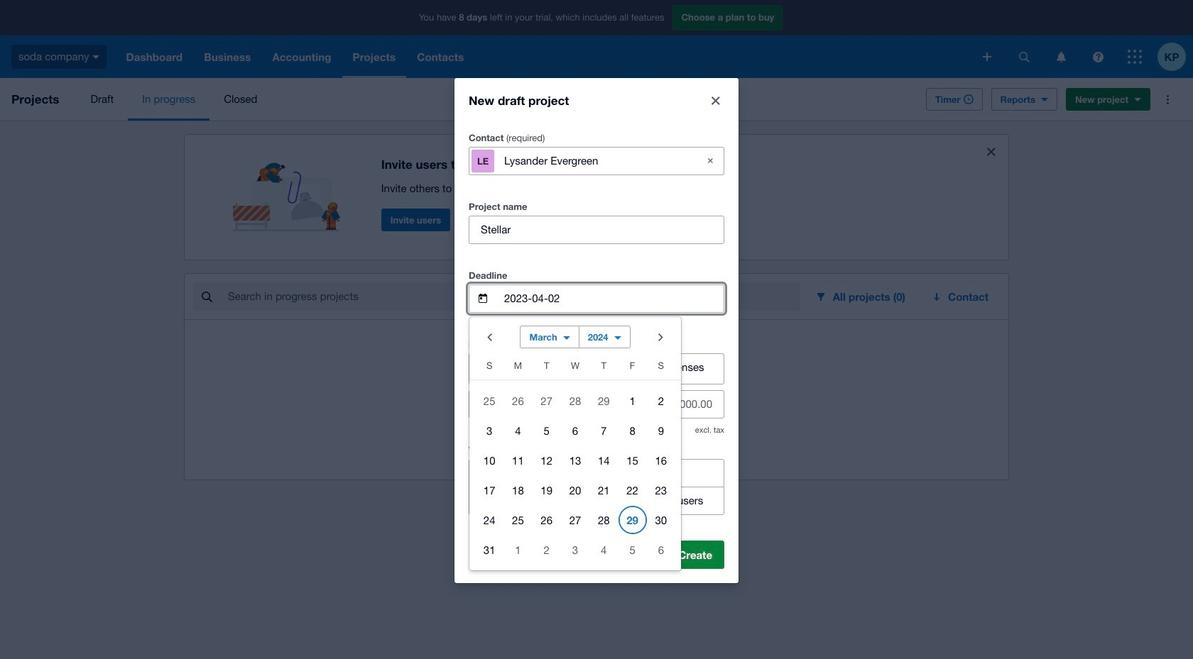 Task type: locate. For each thing, give the bounding box(es) containing it.
svg image
[[1019, 52, 1030, 62], [1093, 52, 1104, 62], [983, 53, 992, 61], [93, 55, 100, 59]]

6 row from the top
[[470, 505, 681, 535]]

dialog
[[455, 78, 739, 584]]

tue mar 26 2024 cell
[[532, 506, 561, 535]]

invite users to projects image
[[233, 146, 347, 232]]

row up wed mar 20 2024 cell at the bottom of page
[[470, 446, 681, 476]]

row up wed mar 06 2024 cell
[[470, 386, 681, 416]]

mon mar 25 2024 cell
[[504, 506, 532, 535]]

row
[[470, 357, 681, 380], [470, 386, 681, 416], [470, 416, 681, 446], [470, 446, 681, 476], [470, 476, 681, 505], [470, 505, 681, 535]]

3 row from the top
[[470, 416, 681, 446]]

sun mar 03 2024 cell
[[470, 417, 504, 445]]

group
[[470, 317, 681, 571], [469, 459, 725, 515]]

row down wed mar 20 2024 cell at the bottom of page
[[470, 505, 681, 535]]

row up wed mar 27 2024 cell
[[470, 476, 681, 505]]

0 horizontal spatial svg image
[[1057, 52, 1066, 62]]

4 row from the top
[[470, 446, 681, 476]]

None field
[[470, 216, 724, 243]]

row group
[[470, 386, 681, 565]]

mon mar 18 2024 cell
[[504, 476, 532, 505]]

row up wed mar 13 2024 cell
[[470, 416, 681, 446]]

svg image
[[1128, 50, 1142, 64], [1057, 52, 1066, 62]]

5 row from the top
[[470, 476, 681, 505]]

1 horizontal spatial svg image
[[1128, 50, 1142, 64]]

wed mar 13 2024 cell
[[561, 446, 590, 475]]

2 row from the top
[[470, 386, 681, 416]]

grid
[[470, 357, 681, 565]]

Search in progress projects search field
[[227, 283, 800, 310]]

tue mar 12 2024 cell
[[532, 446, 561, 475]]

sun mar 24 2024 cell
[[470, 506, 504, 535]]

banner
[[0, 0, 1193, 78]]

tue mar 05 2024 cell
[[532, 417, 561, 445]]

row up e.g. 10,000.00 field
[[470, 357, 681, 380]]

wed mar 06 2024 cell
[[561, 417, 590, 445]]

sun mar 31 2024 cell
[[470, 536, 504, 564]]



Task type: vqa. For each thing, say whether or not it's contained in the screenshot.
INVITE USERS TO PROJECTS IMAGE
yes



Task type: describe. For each thing, give the bounding box(es) containing it.
e.g. 10,000.00 field
[[470, 391, 724, 418]]

Find or create a contact field
[[503, 147, 690, 174]]

last month image
[[475, 323, 504, 351]]

mon mar 04 2024 cell
[[504, 417, 532, 445]]

1 row from the top
[[470, 357, 681, 380]]

tue mar 19 2024 cell
[[532, 476, 561, 505]]

wed mar 20 2024 cell
[[561, 476, 590, 505]]

mon mar 11 2024 cell
[[504, 446, 532, 475]]

wed mar 27 2024 cell
[[561, 506, 590, 535]]

Pick a date field
[[503, 285, 724, 312]]

sun mar 10 2024 cell
[[470, 446, 504, 475]]

sun mar 17 2024 cell
[[470, 476, 504, 505]]



